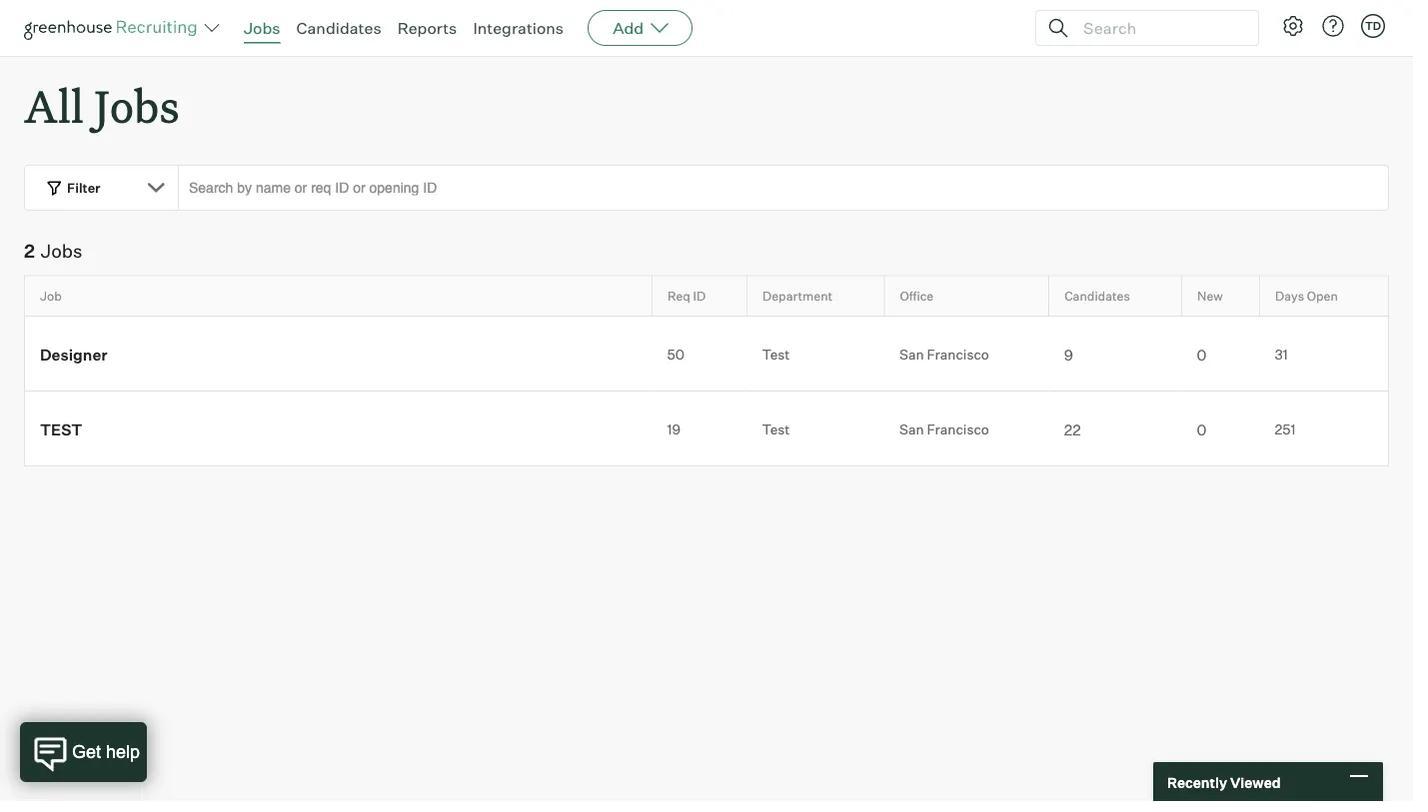 Task type: vqa. For each thing, say whether or not it's contained in the screenshot.
'Bulk'
no



Task type: describe. For each thing, give the bounding box(es) containing it.
new
[[1197, 289, 1223, 304]]

0 vertical spatial jobs
[[244, 18, 280, 38]]

viewed
[[1230, 774, 1281, 791]]

req
[[668, 289, 691, 304]]

9
[[1064, 346, 1073, 364]]

31
[[1275, 346, 1288, 363]]

reports
[[397, 18, 457, 38]]

greenhouse recruiting image
[[24, 16, 204, 40]]

jobs for 2 jobs
[[41, 240, 82, 262]]

designer
[[40, 345, 108, 365]]

0 horizontal spatial candidates
[[296, 18, 381, 38]]

francisco for test
[[927, 421, 989, 438]]

job
[[40, 289, 62, 304]]

filter
[[67, 180, 100, 196]]

all
[[24, 76, 84, 135]]

Search by name or req ID or opening ID text field
[[178, 165, 1389, 211]]

department
[[763, 289, 833, 304]]

days
[[1275, 289, 1304, 304]]

jobs link
[[244, 18, 280, 38]]

jobs for all jobs
[[94, 76, 179, 135]]

reports link
[[397, 18, 457, 38]]

1 horizontal spatial candidates
[[1065, 289, 1130, 304]]

2
[[24, 240, 35, 262]]

19
[[667, 421, 681, 438]]

Search text field
[[1078, 13, 1240, 42]]

50
[[667, 346, 685, 363]]

2 jobs
[[24, 240, 82, 262]]

id
[[693, 289, 706, 304]]

td
[[1365, 19, 1381, 32]]

251
[[1275, 421, 1296, 438]]

san for test
[[900, 421, 924, 438]]

0 for test
[[1197, 421, 1207, 439]]

integrations link
[[473, 18, 564, 38]]

san francisco for test
[[900, 421, 989, 438]]



Task type: locate. For each thing, give the bounding box(es) containing it.
0 link
[[1182, 343, 1260, 365], [1182, 418, 1260, 440]]

san for designer
[[900, 346, 924, 363]]

9 link
[[1049, 343, 1182, 365]]

22
[[1064, 421, 1081, 439]]

configure image
[[1281, 14, 1305, 38]]

designer link
[[25, 343, 652, 365]]

req id
[[668, 289, 706, 304]]

test
[[40, 420, 82, 440]]

days open
[[1275, 289, 1338, 304]]

0 link for test
[[1182, 418, 1260, 440]]

0 vertical spatial test
[[762, 346, 790, 363]]

1 san francisco from the top
[[900, 346, 989, 363]]

1 vertical spatial san francisco
[[900, 421, 989, 438]]

1 0 from the top
[[1197, 346, 1207, 364]]

jobs
[[244, 18, 280, 38], [94, 76, 179, 135], [41, 240, 82, 262]]

td button
[[1357, 10, 1389, 42]]

test for test
[[762, 421, 790, 438]]

all jobs
[[24, 76, 179, 135]]

candidates link
[[296, 18, 381, 38]]

integrations
[[473, 18, 564, 38]]

0 left the 251
[[1197, 421, 1207, 439]]

2 vertical spatial jobs
[[41, 240, 82, 262]]

candidates right jobs link
[[296, 18, 381, 38]]

2 0 from the top
[[1197, 421, 1207, 439]]

2 test from the top
[[762, 421, 790, 438]]

san francisco
[[900, 346, 989, 363], [900, 421, 989, 438]]

2 san from the top
[[900, 421, 924, 438]]

open
[[1307, 289, 1338, 304]]

add
[[613, 18, 644, 38]]

0 horizontal spatial jobs
[[41, 240, 82, 262]]

francisco for designer
[[927, 346, 989, 363]]

recently viewed
[[1167, 774, 1281, 791]]

1 vertical spatial san
[[900, 421, 924, 438]]

1 vertical spatial 0 link
[[1182, 418, 1260, 440]]

0 vertical spatial 0 link
[[1182, 343, 1260, 365]]

1 vertical spatial jobs
[[94, 76, 179, 135]]

jobs right 2 on the top of page
[[41, 240, 82, 262]]

0 link down the new
[[1182, 343, 1260, 365]]

2 san francisco from the top
[[900, 421, 989, 438]]

candidates
[[296, 18, 381, 38], [1065, 289, 1130, 304]]

1 vertical spatial 0
[[1197, 421, 1207, 439]]

test
[[762, 346, 790, 363], [762, 421, 790, 438]]

1 vertical spatial candidates
[[1065, 289, 1130, 304]]

office
[[900, 289, 934, 304]]

jobs down greenhouse recruiting image
[[94, 76, 179, 135]]

1 vertical spatial test
[[762, 421, 790, 438]]

0 link for designer
[[1182, 343, 1260, 365]]

2 horizontal spatial jobs
[[244, 18, 280, 38]]

22 link
[[1049, 418, 1182, 440]]

0 down the new
[[1197, 346, 1207, 364]]

0 for designer
[[1197, 346, 1207, 364]]

0 link left the 251
[[1182, 418, 1260, 440]]

0 vertical spatial candidates
[[296, 18, 381, 38]]

recently
[[1167, 774, 1227, 791]]

0 vertical spatial san francisco
[[900, 346, 989, 363]]

1 test from the top
[[762, 346, 790, 363]]

0
[[1197, 346, 1207, 364], [1197, 421, 1207, 439]]

test link
[[25, 418, 652, 440]]

1 horizontal spatial jobs
[[94, 76, 179, 135]]

candidates up 9 link
[[1065, 289, 1130, 304]]

0 vertical spatial francisco
[[927, 346, 989, 363]]

test for designer
[[762, 346, 790, 363]]

0 vertical spatial 0
[[1197, 346, 1207, 364]]

jobs left candidates 'link'
[[244, 18, 280, 38]]

1 vertical spatial francisco
[[927, 421, 989, 438]]

0 vertical spatial san
[[900, 346, 924, 363]]

francisco
[[927, 346, 989, 363], [927, 421, 989, 438]]

td button
[[1361, 14, 1385, 38]]

add button
[[588, 10, 693, 46]]

2 0 link from the top
[[1182, 418, 1260, 440]]

1 0 link from the top
[[1182, 343, 1260, 365]]

1 san from the top
[[900, 346, 924, 363]]

1 francisco from the top
[[927, 346, 989, 363]]

2 francisco from the top
[[927, 421, 989, 438]]

san francisco for designer
[[900, 346, 989, 363]]

san
[[900, 346, 924, 363], [900, 421, 924, 438]]



